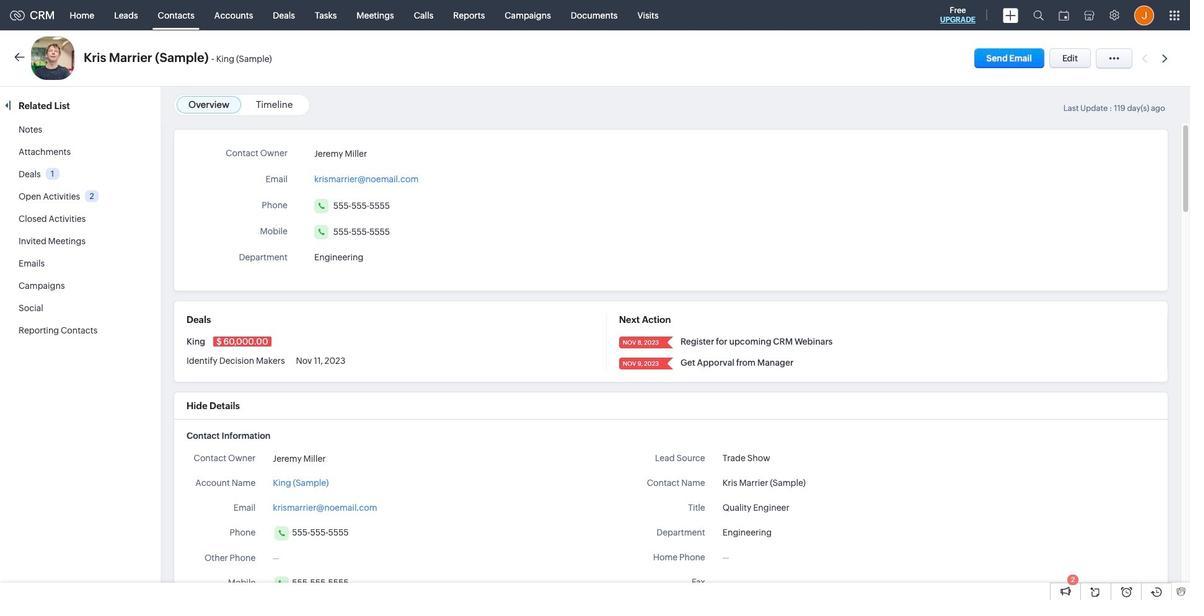 Task type: locate. For each thing, give the bounding box(es) containing it.
calendar image
[[1059, 10, 1070, 20]]

previous record image
[[1142, 54, 1148, 62]]

search image
[[1034, 10, 1044, 20]]



Task type: vqa. For each thing, say whether or not it's contained in the screenshot.
Search text box
no



Task type: describe. For each thing, give the bounding box(es) containing it.
search element
[[1026, 0, 1052, 30]]

logo image
[[10, 10, 25, 20]]

create menu image
[[1003, 8, 1019, 23]]

profile element
[[1127, 0, 1162, 30]]

create menu element
[[996, 0, 1026, 30]]

next record image
[[1163, 54, 1171, 62]]

profile image
[[1135, 5, 1155, 25]]



